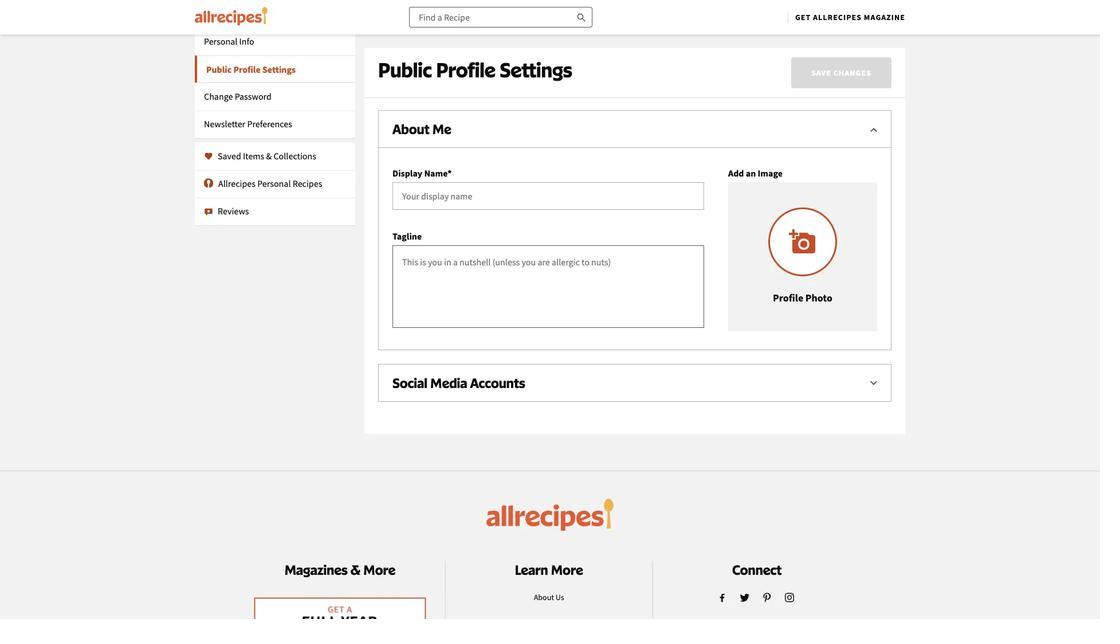 Task type: locate. For each thing, give the bounding box(es) containing it.
an
[[746, 167, 756, 179]]

profile"
[[821, 5, 854, 18]]

be right not
[[743, 0, 754, 2]]

2 horizontal spatial you
[[858, 0, 874, 2]]

out
[[446, 0, 461, 2], [727, 5, 741, 18], [648, 30, 659, 40], [408, 79, 421, 91]]

recipes
[[293, 178, 322, 189]]

magazines & more image
[[254, 598, 426, 619]]

1 horizontal spatial page
[[686, 0, 707, 2]]

items
[[243, 150, 264, 162]]

information inside you have opted out of having a public profile, so the information on this page will not be visible to other users. if you want to opt back into having a public profile, uncheck the box below next to "opt out of having a public profile"
[[602, 0, 653, 2]]

settings
[[500, 57, 572, 82], [262, 64, 296, 75]]

this up next
[[668, 0, 684, 2]]

0 horizontal spatial information
[[499, 30, 539, 40]]

1 vertical spatial personal
[[257, 178, 291, 189]]

1 horizontal spatial will
[[710, 0, 725, 2]]

of down below
[[661, 30, 667, 40]]

information
[[602, 0, 653, 2], [499, 30, 539, 40]]

allrecipes personal recipes link
[[195, 170, 355, 197]]

1 horizontal spatial public
[[378, 57, 432, 82]]

change password link
[[195, 83, 355, 110]]

saved items & collections
[[218, 150, 316, 162]]

will down back
[[426, 30, 437, 40]]

able
[[449, 30, 463, 40]]

0 horizontal spatial about
[[393, 121, 430, 137]]

0 vertical spatial will
[[710, 0, 725, 2]]

2 horizontal spatial the
[[610, 5, 624, 18]]

1 chevron image from the top
[[867, 123, 881, 136]]

1 horizontal spatial public profile settings
[[378, 57, 572, 82]]

0 vertical spatial &
[[266, 150, 272, 162]]

out up into
[[446, 0, 461, 2]]

0 horizontal spatial will
[[426, 30, 437, 40]]

on
[[655, 0, 666, 2], [541, 30, 549, 40]]

me
[[433, 121, 452, 137]]

will
[[710, 0, 725, 2], [426, 30, 437, 40]]

0 vertical spatial allrecipes
[[813, 12, 862, 22]]

personal info link
[[195, 28, 355, 55]]

1 horizontal spatial be
[[743, 0, 754, 2]]

0 horizontal spatial profile
[[496, 79, 523, 91]]

profile inside button
[[773, 291, 804, 304]]

1 vertical spatial opted
[[626, 30, 646, 40]]

& inside the saved items & collections link
[[266, 150, 272, 162]]

allrecipes
[[813, 12, 862, 22], [218, 178, 256, 189]]

1 horizontal spatial opted
[[626, 30, 646, 40]]

1 horizontal spatial &
[[350, 562, 361, 578]]

social media accounts
[[393, 375, 525, 391]]

having down visible
[[754, 5, 783, 18]]

1 vertical spatial the
[[610, 5, 624, 18]]

0 horizontal spatial page
[[565, 30, 581, 40]]

0 vertical spatial profile,
[[541, 0, 572, 2]]

about
[[393, 121, 430, 137], [534, 592, 554, 602]]

1 vertical spatial information
[[499, 30, 539, 40]]

0 horizontal spatial profile
[[234, 64, 261, 75]]

public profile settings up password
[[206, 64, 296, 75]]

0 vertical spatial opted
[[419, 0, 444, 2]]

connect
[[733, 562, 782, 578]]

0 horizontal spatial &
[[266, 150, 272, 162]]

opted up back
[[419, 0, 444, 2]]

0 vertical spatial on
[[655, 0, 666, 2]]

opt
[[413, 5, 428, 18]]

0 horizontal spatial opted
[[419, 0, 444, 2]]

learn more
[[515, 562, 583, 578]]

0 horizontal spatial personal
[[204, 36, 238, 47]]

information down "search" text field
[[499, 30, 539, 40]]

uncheck
[[572, 5, 608, 18]]

0 vertical spatial information
[[602, 0, 653, 2]]

2 horizontal spatial profile
[[773, 291, 804, 304]]

the
[[586, 0, 600, 2], [610, 5, 624, 18], [487, 30, 498, 40]]

be
[[743, 0, 754, 2], [439, 30, 447, 40]]

opt out of having a public profile
[[391, 79, 523, 91]]

you right because
[[612, 30, 625, 40]]

personal up reviews link
[[257, 178, 291, 189]]

1 horizontal spatial more
[[551, 562, 583, 578]]

0 horizontal spatial settings
[[262, 64, 296, 75]]

more up us at the bottom of the page
[[551, 562, 583, 578]]

1 horizontal spatial information
[[602, 0, 653, 2]]

change password
[[204, 91, 272, 102]]

image
[[758, 167, 783, 179]]

& inside footer element
[[350, 562, 361, 578]]

other
[[797, 0, 820, 2]]

personal
[[204, 36, 238, 47], [257, 178, 291, 189]]

1 horizontal spatial this
[[668, 0, 684, 2]]

of
[[463, 0, 472, 2], [743, 5, 752, 18], [661, 30, 667, 40], [423, 79, 431, 91]]

information up box at the right top of the page
[[602, 0, 653, 2]]

0 horizontal spatial this
[[551, 30, 563, 40]]

profile left photo
[[773, 291, 804, 304]]

this left because
[[551, 30, 563, 40]]

public
[[512, 0, 539, 2], [510, 5, 537, 18], [792, 5, 819, 18], [699, 30, 720, 40], [469, 79, 494, 91]]

because
[[583, 30, 611, 40]]

about for about me
[[393, 121, 430, 137]]

0 horizontal spatial more
[[363, 562, 396, 578]]

more up magazines & more "image"
[[363, 562, 396, 578]]

public profile settings down see
[[378, 57, 572, 82]]

more
[[363, 562, 396, 578], [551, 562, 583, 578]]

0 horizontal spatial allrecipes
[[218, 178, 256, 189]]

1 vertical spatial on
[[541, 30, 549, 40]]

1 vertical spatial &
[[350, 562, 361, 578]]

out down not
[[727, 5, 741, 18]]

0 vertical spatial the
[[586, 0, 600, 2]]

1 vertical spatial be
[[439, 30, 447, 40]]

us
[[556, 592, 564, 602]]

allrecipes down the users.
[[813, 12, 862, 22]]

reviews link
[[195, 197, 355, 225]]

the right see
[[487, 30, 498, 40]]

will up "opt
[[710, 0, 725, 2]]

profile
[[436, 57, 496, 82], [234, 64, 261, 75], [773, 291, 804, 304]]

1 vertical spatial about
[[534, 592, 554, 602]]

get
[[796, 12, 811, 22]]

public up "search" text field
[[512, 0, 539, 2]]

& right items
[[266, 150, 272, 162]]

public profile settings
[[378, 57, 572, 82], [206, 64, 296, 75]]

page left because
[[565, 30, 581, 40]]

not
[[727, 0, 741, 2]]

1 horizontal spatial the
[[586, 0, 600, 2]]

share on twitter (opens in a new window) image
[[736, 588, 754, 607]]

public down the only
[[378, 57, 432, 82]]

public up change
[[206, 64, 232, 75]]

change
[[204, 91, 233, 102]]

1 vertical spatial page
[[565, 30, 581, 40]]

profile up password
[[234, 64, 261, 75]]

public down see
[[469, 79, 494, 91]]

newsletter preferences link
[[195, 110, 355, 138]]

profile,
[[541, 0, 572, 2], [539, 5, 570, 18]]

you right if
[[858, 0, 874, 2]]

allrecipes up reviews
[[218, 178, 256, 189]]

back
[[430, 5, 450, 18]]

& right magazines
[[350, 562, 361, 578]]

about left "me"
[[393, 121, 430, 137]]

0 vertical spatial this
[[668, 0, 684, 2]]

about left us at the bottom of the page
[[534, 592, 554, 602]]

public down "opt
[[699, 30, 720, 40]]

share on facebook (opens in a new window) image
[[713, 588, 732, 607]]

settings down only you will be able to see the information on this page because you opted out of having a public profile
[[500, 57, 572, 82]]

chevron image
[[867, 123, 881, 136], [867, 377, 881, 390]]

you have opted out of having a public profile, so the information on this page will not be visible to other users. if you want to opt back into having a public profile, uncheck the box below next to "opt out of having a public profile"
[[378, 0, 874, 18]]

public
[[378, 57, 432, 82], [206, 64, 232, 75]]

this
[[668, 0, 684, 2], [551, 30, 563, 40]]

on up below
[[655, 0, 666, 2]]

to down have
[[402, 5, 411, 18]]

box
[[626, 5, 642, 18]]

so
[[574, 0, 584, 2]]

1 vertical spatial will
[[426, 30, 437, 40]]

having
[[474, 0, 503, 2], [472, 5, 501, 18], [754, 5, 783, 18], [669, 30, 691, 40], [433, 79, 461, 91]]

footer element
[[235, 561, 866, 619]]

0 vertical spatial be
[[743, 0, 754, 2]]

get allrecipes magazine
[[796, 12, 906, 22]]

opted down box at the right top of the page
[[626, 30, 646, 40]]

1 vertical spatial profile
[[496, 79, 523, 91]]

of up into
[[463, 0, 472, 2]]

personal left info
[[204, 36, 238, 47]]

newsletter
[[204, 118, 245, 130]]

saved
[[218, 150, 241, 162]]

0 horizontal spatial the
[[487, 30, 498, 40]]

about me
[[393, 121, 452, 137]]

page up next
[[686, 0, 707, 2]]

page
[[686, 0, 707, 2], [565, 30, 581, 40]]

1 vertical spatial profile,
[[539, 5, 570, 18]]

2 chevron image from the top
[[867, 377, 881, 390]]

about inside footer element
[[534, 592, 554, 602]]

opted
[[419, 0, 444, 2], [626, 30, 646, 40]]

the left box at the right top of the page
[[610, 5, 624, 18]]

0 vertical spatial about
[[393, 121, 430, 137]]

profile
[[721, 30, 743, 40], [496, 79, 523, 91]]

opt
[[391, 79, 406, 91]]

1 horizontal spatial personal
[[257, 178, 291, 189]]

0 vertical spatial page
[[686, 0, 707, 2]]

newsletter preferences
[[204, 118, 292, 130]]

the up uncheck
[[586, 0, 600, 2]]

0 horizontal spatial be
[[439, 30, 447, 40]]

1 horizontal spatial about
[[534, 592, 554, 602]]

profile, left so
[[541, 0, 572, 2]]

1 horizontal spatial on
[[655, 0, 666, 2]]

1 horizontal spatial profile
[[436, 57, 496, 82]]

you right the only
[[411, 30, 424, 40]]

settings up change password link
[[262, 64, 296, 75]]

0 vertical spatial profile
[[721, 30, 743, 40]]

tagline
[[393, 230, 422, 242]]

0 vertical spatial chevron image
[[867, 123, 881, 136]]

you
[[858, 0, 874, 2], [411, 30, 424, 40], [612, 30, 625, 40]]

will inside you have opted out of having a public profile, so the information on this page will not be visible to other users. if you want to opt back into having a public profile, uncheck the box below next to "opt out of having a public profile"
[[710, 0, 725, 2]]

profile down able
[[436, 57, 496, 82]]

&
[[266, 150, 272, 162], [350, 562, 361, 578]]

to
[[786, 0, 795, 2], [402, 5, 411, 18], [693, 5, 702, 18], [465, 30, 472, 40]]

1 vertical spatial chevron image
[[867, 377, 881, 390]]

profile, up only you will be able to see the information on this page because you opted out of having a public profile
[[539, 5, 570, 18]]

visible
[[756, 0, 784, 2]]

only
[[394, 30, 410, 40]]

about us
[[534, 592, 564, 602]]

be left able
[[439, 30, 447, 40]]

about us link
[[534, 592, 564, 602]]

accounts
[[470, 375, 525, 391]]

display
[[393, 167, 423, 179]]

1 horizontal spatial allrecipes
[[813, 12, 862, 22]]

on down "search" text field
[[541, 30, 549, 40]]



Task type: describe. For each thing, give the bounding box(es) containing it.
see
[[474, 30, 485, 40]]

password
[[235, 91, 272, 102]]

share on instagram (opens in a new window) image
[[781, 588, 799, 607]]

users.
[[822, 0, 848, 2]]

learn
[[515, 562, 548, 578]]

to left other
[[786, 0, 795, 2]]

have
[[396, 0, 417, 2]]

collections
[[274, 150, 316, 162]]

page inside you have opted out of having a public profile, so the information on this page will not be visible to other users. if you want to opt back into having a public profile, uncheck the box below next to "opt out of having a public profile"
[[686, 0, 707, 2]]

0 horizontal spatial public profile settings
[[206, 64, 296, 75]]

Tagline text field
[[393, 245, 704, 328]]

magazines
[[285, 562, 348, 578]]

1 vertical spatial this
[[551, 30, 563, 40]]

1 horizontal spatial profile
[[721, 30, 743, 40]]

magazines & more
[[285, 562, 396, 578]]

personal info
[[204, 36, 254, 47]]

social
[[393, 375, 428, 391]]

0 horizontal spatial public
[[206, 64, 232, 75]]

public profile settings link
[[195, 55, 355, 83]]

into
[[452, 5, 469, 18]]

be inside you have opted out of having a public profile, so the information on this page will not be visible to other users. if you want to opt back into having a public profile, uncheck the box below next to "opt out of having a public profile"
[[743, 0, 754, 2]]

Search text field
[[409, 7, 593, 28]]

having up "me"
[[433, 79, 461, 91]]

only you will be able to see the information on this page because you opted out of having a public profile
[[394, 30, 743, 40]]

1 more from the left
[[363, 562, 396, 578]]

public up only you will be able to see the information on this page because you opted out of having a public profile
[[510, 5, 537, 18]]

share on pinterest (opens in a new window) image
[[758, 588, 777, 607]]

magazine
[[864, 12, 906, 22]]

want
[[378, 5, 400, 18]]

having up see
[[472, 5, 501, 18]]

1 horizontal spatial settings
[[500, 57, 572, 82]]

about for about us
[[534, 592, 554, 602]]

0 horizontal spatial on
[[541, 30, 549, 40]]

to right next
[[693, 5, 702, 18]]

name*
[[424, 167, 452, 179]]

opted inside you have opted out of having a public profile, so the information on this page will not be visible to other users. if you want to opt back into having a public profile, uncheck the box below next to "opt out of having a public profile"
[[419, 0, 444, 2]]

you
[[378, 0, 394, 2]]

allrecipes personal recipes
[[218, 178, 322, 189]]

out right opt
[[408, 79, 421, 91]]

profile photo button
[[729, 182, 878, 331]]

reviews
[[218, 205, 249, 217]]

1 vertical spatial allrecipes
[[218, 178, 256, 189]]

saved items & collections link
[[195, 142, 355, 170]]

info
[[239, 36, 254, 47]]

media
[[430, 375, 467, 391]]

1 horizontal spatial you
[[612, 30, 625, 40]]

2 vertical spatial the
[[487, 30, 498, 40]]

you inside you have opted out of having a public profile, so the information on this page will not be visible to other users. if you want to opt back into having a public profile, uncheck the box below next to "opt out of having a public profile"
[[858, 0, 874, 2]]

2 more from the left
[[551, 562, 583, 578]]

add an image
[[729, 167, 783, 179]]

display name*
[[393, 167, 452, 179]]

having up "search" text field
[[474, 0, 503, 2]]

Display Name* field
[[393, 182, 704, 210]]

this inside you have opted out of having a public profile, so the information on this page will not be visible to other users. if you want to opt back into having a public profile, uncheck the box below next to "opt out of having a public profile"
[[668, 0, 684, 2]]

add
[[729, 167, 744, 179]]

preferences
[[247, 118, 292, 130]]

having down next
[[669, 30, 691, 40]]

public down other
[[792, 5, 819, 18]]

profile photo
[[773, 291, 833, 304]]

below
[[644, 5, 671, 18]]

to left see
[[465, 30, 472, 40]]

next
[[673, 5, 691, 18]]

"opt
[[704, 5, 725, 18]]

get allrecipes magazine link
[[796, 12, 906, 22]]

of right "opt
[[743, 5, 752, 18]]

0 vertical spatial personal
[[204, 36, 238, 47]]

if
[[850, 0, 856, 2]]

of right opt
[[423, 79, 431, 91]]

out down below
[[648, 30, 659, 40]]

chevron image for about me
[[867, 123, 881, 136]]

photo
[[806, 291, 833, 304]]

0 horizontal spatial you
[[411, 30, 424, 40]]

chevron image for social media accounts
[[867, 377, 881, 390]]

on inside you have opted out of having a public profile, so the information on this page will not be visible to other users. if you want to opt back into having a public profile, uncheck the box below next to "opt out of having a public profile"
[[655, 0, 666, 2]]



Task type: vqa. For each thing, say whether or not it's contained in the screenshot.
VIDEO PLAYER application
no



